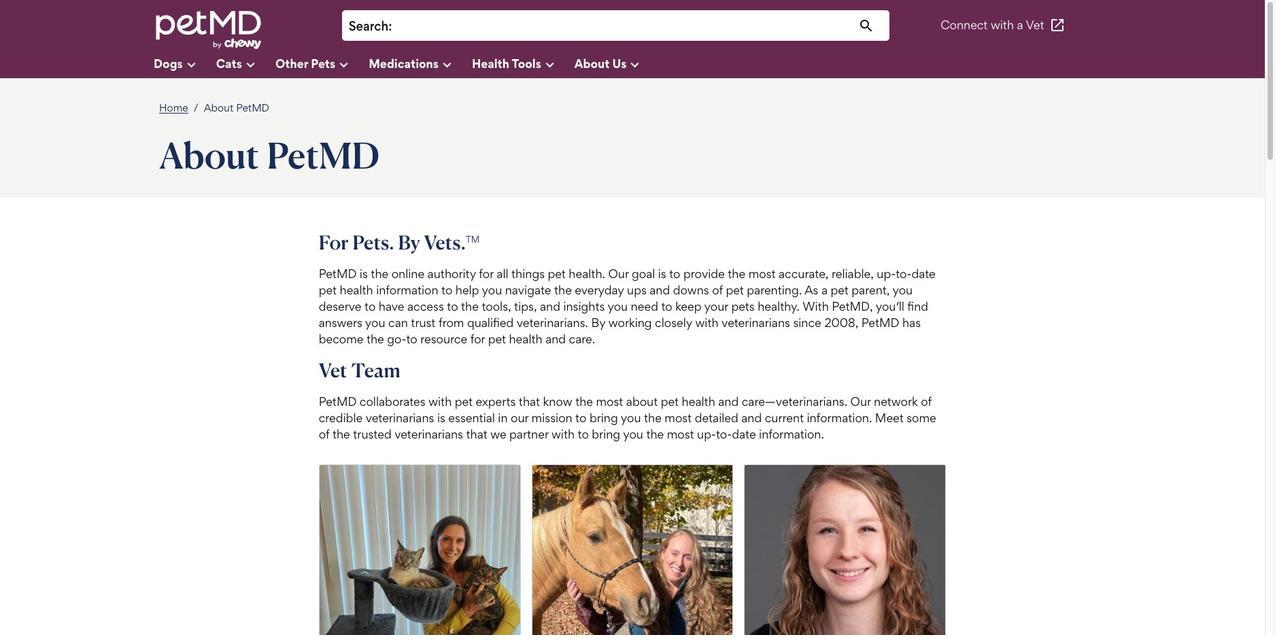 Task type: vqa. For each thing, say whether or not it's contained in the screenshot.
from
yes



Task type: locate. For each thing, give the bounding box(es) containing it.
about us
[[575, 56, 627, 70]]

1 vertical spatial date
[[732, 427, 756, 442]]

0 vertical spatial date
[[912, 267, 936, 281]]

reliable,
[[832, 267, 874, 281]]

1 horizontal spatial is
[[437, 411, 446, 425]]

that
[[519, 395, 540, 409], [466, 427, 488, 442]]

0 vertical spatial by
[[398, 231, 420, 254]]

1 horizontal spatial up-
[[877, 267, 896, 281]]

cats
[[216, 56, 242, 70]]

pet up pets
[[726, 283, 744, 297]]

about
[[626, 395, 658, 409]]

health
[[340, 283, 373, 297], [509, 332, 543, 346], [682, 395, 716, 409]]

1 horizontal spatial to-
[[896, 267, 912, 281]]

of inside petmd is the online authority for all things pet health. our goal is to provide the most accurate, reliable, up-to-date pet health information to help you navigate the everyday ups and downs of pet parenting. as a pet parent, you deserve to have access to the tools, tips, and insights you need to keep your pets healthy. with petmd, you'll find answers you can trust from qualified veterinarians. by working closely with veterinarians since 2008, petmd has become the go-to resource for pet health and care.
[[712, 283, 723, 297]]

a right as
[[822, 283, 828, 297]]

by up online
[[398, 231, 420, 254]]

pet right about
[[661, 395, 679, 409]]

and left the "current"
[[742, 411, 762, 425]]

0 horizontal spatial health
[[340, 283, 373, 297]]

2 horizontal spatial health
[[682, 395, 716, 409]]

1 vertical spatial information.
[[759, 427, 825, 442]]

up-
[[877, 267, 896, 281], [697, 427, 716, 442]]

home link
[[159, 101, 188, 114]]

vet
[[1026, 18, 1045, 32], [319, 358, 347, 382]]

0 horizontal spatial a
[[822, 283, 828, 297]]

a inside button
[[1017, 18, 1024, 32]]

for left all at the left of page
[[479, 267, 494, 281]]

to up from
[[447, 299, 458, 314]]

of
[[712, 283, 723, 297], [921, 395, 932, 409], [319, 427, 330, 442]]

date up find
[[912, 267, 936, 281]]

2 horizontal spatial of
[[921, 395, 932, 409]]

0 horizontal spatial up-
[[697, 427, 716, 442]]

for down qualified
[[471, 332, 485, 346]]

pet up petmd,
[[831, 283, 849, 297]]

and down veterinarians.
[[546, 332, 566, 346]]

date down the detailed
[[732, 427, 756, 442]]

0 vertical spatial that
[[519, 395, 540, 409]]

is down pets.
[[360, 267, 368, 281]]

partner
[[510, 427, 549, 442]]

veterinarians.
[[517, 316, 589, 330]]

health tools
[[472, 56, 541, 70]]

with down your
[[696, 316, 719, 330]]

brittany kleszynski, dvm image
[[745, 465, 946, 635]]

1 horizontal spatial vet
[[1026, 18, 1045, 32]]

pet right the things at the left of the page
[[548, 267, 566, 281]]

0 horizontal spatial of
[[319, 427, 330, 442]]

petmd
[[236, 101, 269, 114], [267, 133, 380, 178], [319, 267, 357, 281], [862, 316, 900, 330], [319, 395, 357, 409]]

1 horizontal spatial of
[[712, 283, 723, 297]]

is left essential on the bottom of the page
[[437, 411, 446, 425]]

1 vertical spatial up-
[[697, 427, 716, 442]]

a
[[1017, 18, 1024, 32], [822, 283, 828, 297]]

tips,
[[514, 299, 537, 314]]

information.
[[807, 411, 872, 425], [759, 427, 825, 442]]

0 horizontal spatial date
[[732, 427, 756, 442]]

trust
[[411, 316, 436, 330]]

to- up you'll
[[896, 267, 912, 281]]

0 vertical spatial vet
[[1026, 18, 1045, 32]]

authority
[[428, 267, 476, 281]]

health down veterinarians.
[[509, 332, 543, 346]]

bring
[[590, 411, 618, 425], [592, 427, 621, 442]]

detailed
[[695, 411, 739, 425]]

about petmd
[[204, 101, 269, 114], [159, 133, 380, 178]]

1 vertical spatial our
[[851, 395, 871, 409]]

about right home at top left
[[204, 101, 234, 114]]

care.
[[569, 332, 595, 346]]

accurate,
[[779, 267, 829, 281]]

about
[[575, 56, 610, 70], [204, 101, 234, 114], [159, 133, 259, 178]]

collaborates
[[360, 395, 426, 409]]

0 horizontal spatial by
[[398, 231, 420, 254]]

1 vertical spatial by
[[592, 316, 606, 330]]

know
[[543, 395, 573, 409]]

1 horizontal spatial a
[[1017, 18, 1024, 32]]

0 vertical spatial to-
[[896, 267, 912, 281]]

our left network
[[851, 395, 871, 409]]

health tools button
[[472, 51, 575, 78]]

healthy.
[[758, 299, 800, 314]]

veterinarians down essential on the bottom of the page
[[395, 427, 463, 442]]

1 horizontal spatial date
[[912, 267, 936, 281]]

to
[[670, 267, 681, 281], [442, 283, 453, 297], [365, 299, 376, 314], [447, 299, 458, 314], [662, 299, 673, 314], [406, 332, 418, 346], [576, 411, 587, 425], [578, 427, 589, 442]]

mission
[[532, 411, 573, 425]]

date inside petmd is the online authority for all things pet health. our goal is to provide the most accurate, reliable, up-to-date pet health information to help you navigate the everyday ups and downs of pet parenting. as a pet parent, you deserve to have access to the tools, tips, and insights you need to keep your pets healthy. with petmd, you'll find answers you can trust from qualified veterinarians. by working closely with veterinarians since 2008, petmd has become the go-to resource for pet health and care.
[[912, 267, 936, 281]]

0 vertical spatial veterinarians
[[722, 316, 791, 330]]

2 vertical spatial veterinarians
[[395, 427, 463, 442]]

with
[[991, 18, 1014, 32], [696, 316, 719, 330], [429, 395, 452, 409], [552, 427, 575, 442]]

0 vertical spatial a
[[1017, 18, 1024, 32]]

2 vertical spatial health
[[682, 395, 716, 409]]

1 vertical spatial about
[[204, 101, 234, 114]]

1 vertical spatial that
[[466, 427, 488, 442]]

jenny alonge, dvm image
[[320, 465, 520, 635]]

up- up parent,
[[877, 267, 896, 281]]

up- inside petmd collaborates with pet experts that know the most about pet health and care—veterinarians. our network of credible veterinarians is essential in our mission to bring you the most detailed and current information. meet some of the trusted veterinarians that we partner with to bring you the most up-to-date information.
[[697, 427, 716, 442]]

team
[[351, 358, 401, 382]]

pet up essential on the bottom of the page
[[455, 395, 473, 409]]

0 vertical spatial of
[[712, 283, 723, 297]]

0 vertical spatial about petmd
[[204, 101, 269, 114]]

is
[[360, 267, 368, 281], [658, 267, 667, 281], [437, 411, 446, 425]]

that up our
[[519, 395, 540, 409]]

information. down care—veterinarians.
[[807, 411, 872, 425]]

:
[[389, 18, 392, 34]]

and up the detailed
[[719, 395, 739, 409]]

information. down the "current"
[[759, 427, 825, 442]]

jennifer rice, dvm image
[[532, 465, 733, 635]]

date
[[912, 267, 936, 281], [732, 427, 756, 442]]

veterinarians
[[722, 316, 791, 330], [366, 411, 434, 425], [395, 427, 463, 442]]

health up deserve
[[340, 283, 373, 297]]

by
[[398, 231, 420, 254], [592, 316, 606, 330]]

0 horizontal spatial our
[[609, 267, 629, 281]]

of up your
[[712, 283, 723, 297]]

petmd home image
[[154, 9, 263, 51]]

you
[[482, 283, 502, 297], [893, 283, 913, 297], [608, 299, 628, 314], [365, 316, 385, 330], [621, 411, 641, 425], [623, 427, 644, 442]]

1 horizontal spatial by
[[592, 316, 606, 330]]

provide
[[684, 267, 725, 281]]

is inside petmd collaborates with pet experts that know the most about pet health and care—veterinarians. our network of credible veterinarians is essential in our mission to bring you the most detailed and current information. meet some of the trusted veterinarians that we partner with to bring you the most up-to-date information.
[[437, 411, 446, 425]]

our
[[511, 411, 529, 425]]

up- down the detailed
[[697, 427, 716, 442]]

search :
[[349, 18, 392, 34]]

about us button
[[575, 51, 660, 78]]

0 horizontal spatial to-
[[716, 427, 732, 442]]

veterinarians inside petmd is the online authority for all things pet health. our goal is to provide the most accurate, reliable, up-to-date pet health information to help you navigate the everyday ups and downs of pet parenting. as a pet parent, you deserve to have access to the tools, tips, and insights you need to keep your pets healthy. with petmd, you'll find answers you can trust from qualified veterinarians. by working closely with veterinarians since 2008, petmd has become the go-to resource for pet health and care.
[[722, 316, 791, 330]]

health up the detailed
[[682, 395, 716, 409]]

to- down the detailed
[[716, 427, 732, 442]]

veterinarians down collaborates
[[366, 411, 434, 425]]

0 horizontal spatial that
[[466, 427, 488, 442]]

to right "mission"
[[576, 411, 587, 425]]

vet inside connect with a vet button
[[1026, 18, 1045, 32]]

pets
[[311, 56, 336, 70]]

is right goal at the top
[[658, 267, 667, 281]]

to-
[[896, 267, 912, 281], [716, 427, 732, 442]]

keep
[[676, 299, 702, 314]]

health inside petmd collaborates with pet experts that know the most about pet health and care—veterinarians. our network of credible veterinarians is essential in our mission to bring you the most detailed and current information. meet some of the trusted veterinarians that we partner with to bring you the most up-to-date information.
[[682, 395, 716, 409]]

as
[[805, 283, 819, 297]]

of up some
[[921, 395, 932, 409]]

has
[[903, 316, 921, 330]]

by down insights
[[592, 316, 606, 330]]

with right connect
[[991, 18, 1014, 32]]

1 vertical spatial to-
[[716, 427, 732, 442]]

0 vertical spatial up-
[[877, 267, 896, 281]]

that down essential on the bottom of the page
[[466, 427, 488, 442]]

go-
[[387, 332, 406, 346]]

about down home link
[[159, 133, 259, 178]]

veterinarians down pets
[[722, 316, 791, 330]]

experts
[[476, 395, 516, 409]]

1 horizontal spatial our
[[851, 395, 871, 409]]

our
[[609, 267, 629, 281], [851, 395, 871, 409]]

tools,
[[482, 299, 511, 314]]

0 vertical spatial our
[[609, 267, 629, 281]]

petmd collaborates with pet experts that know the most about pet health and care—veterinarians. our network of credible veterinarians is essential in our mission to bring you the most detailed and current information. meet some of the trusted veterinarians that we partner with to bring you the most up-to-date information.
[[319, 395, 937, 442]]

1 vertical spatial health
[[509, 332, 543, 346]]

0 vertical spatial about
[[575, 56, 610, 70]]

dogs button
[[154, 51, 216, 78]]

about left us
[[575, 56, 610, 70]]

None text field
[[399, 17, 883, 35]]

by inside petmd is the online authority for all things pet health. our goal is to provide the most accurate, reliable, up-to-date pet health information to help you navigate the everyday ups and downs of pet parenting. as a pet parent, you deserve to have access to the tools, tips, and insights you need to keep your pets healthy. with petmd, you'll find answers you can trust from qualified veterinarians. by working closely with veterinarians since 2008, petmd has become the go-to resource for pet health and care.
[[592, 316, 606, 330]]

most
[[749, 267, 776, 281], [596, 395, 623, 409], [665, 411, 692, 425], [667, 427, 694, 442]]

1 vertical spatial vet
[[319, 358, 347, 382]]

to up closely
[[662, 299, 673, 314]]

1 vertical spatial a
[[822, 283, 828, 297]]

find
[[908, 299, 929, 314]]

with inside petmd is the online authority for all things pet health. our goal is to provide the most accurate, reliable, up-to-date pet health information to help you navigate the everyday ups and downs of pet parenting. as a pet parent, you deserve to have access to the tools, tips, and insights you need to keep your pets healthy. with petmd, you'll find answers you can trust from qualified veterinarians. by working closely with veterinarians since 2008, petmd has become the go-to resource for pet health and care.
[[696, 316, 719, 330]]

2008,
[[825, 316, 859, 330]]

for
[[479, 267, 494, 281], [471, 332, 485, 346]]

to- inside petmd is the online authority for all things pet health. our goal is to provide the most accurate, reliable, up-to-date pet health information to help you navigate the everyday ups and downs of pet parenting. as a pet parent, you deserve to have access to the tools, tips, and insights you need to keep your pets healthy. with petmd, you'll find answers you can trust from qualified veterinarians. by working closely with veterinarians since 2008, petmd has become the go-to resource for pet health and care.
[[896, 267, 912, 281]]

to up downs
[[670, 267, 681, 281]]

of down credible
[[319, 427, 330, 442]]

our up ups
[[609, 267, 629, 281]]

a right connect
[[1017, 18, 1024, 32]]



Task type: describe. For each thing, give the bounding box(es) containing it.
answers
[[319, 316, 362, 330]]

to down authority
[[442, 283, 453, 297]]

parenting.
[[747, 283, 802, 297]]

network
[[874, 395, 918, 409]]

1 vertical spatial about petmd
[[159, 133, 380, 178]]

most inside petmd is the online authority for all things pet health. our goal is to provide the most accurate, reliable, up-to-date pet health information to help you navigate the everyday ups and downs of pet parenting. as a pet parent, you deserve to have access to the tools, tips, and insights you need to keep your pets healthy. with petmd, you'll find answers you can trust from qualified veterinarians. by working closely with veterinarians since 2008, petmd has become the go-to resource for pet health and care.
[[749, 267, 776, 281]]

about inside about us dropdown button
[[575, 56, 610, 70]]

1 horizontal spatial health
[[509, 332, 543, 346]]

all
[[497, 267, 509, 281]]

downs
[[673, 283, 709, 297]]

with
[[803, 299, 829, 314]]

date inside petmd collaborates with pet experts that know the most about pet health and care—veterinarians. our network of credible veterinarians is essential in our mission to bring you the most detailed and current information. meet some of the trusted veterinarians that we partner with to bring you the most up-to-date information.
[[732, 427, 756, 442]]

current
[[765, 411, 804, 425]]

petmd,
[[832, 299, 873, 314]]

become
[[319, 332, 364, 346]]

2 vertical spatial about
[[159, 133, 259, 178]]

to right partner
[[578, 427, 589, 442]]

and up veterinarians.
[[540, 299, 561, 314]]

0 vertical spatial information.
[[807, 411, 872, 425]]

health.
[[569, 267, 606, 281]]

0 horizontal spatial vet
[[319, 358, 347, 382]]

you'll
[[876, 299, 905, 314]]

our inside petmd is the online authority for all things pet health. our goal is to provide the most accurate, reliable, up-to-date pet health information to help you navigate the everyday ups and downs of pet parenting. as a pet parent, you deserve to have access to the tools, tips, and insights you need to keep your pets healthy. with petmd, you'll find answers you can trust from qualified veterinarians. by working closely with veterinarians since 2008, petmd has become the go-to resource for pet health and care.
[[609, 267, 629, 281]]

need
[[631, 299, 659, 314]]

pets.
[[353, 231, 394, 254]]

with up essential on the bottom of the page
[[429, 395, 452, 409]]

search
[[349, 18, 389, 34]]

other
[[275, 56, 308, 70]]

working
[[609, 316, 652, 330]]

0 vertical spatial bring
[[590, 411, 618, 425]]

to down trust
[[406, 332, 418, 346]]

online
[[392, 267, 425, 281]]

for
[[319, 231, 349, 254]]

to left have
[[365, 299, 376, 314]]

information
[[376, 283, 439, 297]]

have
[[379, 299, 405, 314]]

some
[[907, 411, 937, 425]]

us
[[613, 56, 627, 70]]

trusted
[[353, 427, 392, 442]]

closely
[[655, 316, 693, 330]]

in
[[498, 411, 508, 425]]

ups
[[627, 283, 647, 297]]

with down "mission"
[[552, 427, 575, 442]]

care—veterinarians.
[[742, 395, 848, 409]]

1 vertical spatial of
[[921, 395, 932, 409]]

other pets
[[275, 56, 336, 70]]

our inside petmd collaborates with pet experts that know the most about pet health and care—veterinarians. our network of credible veterinarians is essential in our mission to bring you the most detailed and current information. meet some of the trusted veterinarians that we partner with to bring you the most up-to-date information.
[[851, 395, 871, 409]]

cats button
[[216, 51, 275, 78]]

resource
[[421, 332, 468, 346]]

essential
[[449, 411, 495, 425]]

pets
[[732, 299, 755, 314]]

credible
[[319, 411, 363, 425]]

and up need
[[650, 283, 670, 297]]

vets.
[[424, 231, 466, 254]]

can
[[389, 316, 408, 330]]

from
[[439, 316, 464, 330]]

with inside button
[[991, 18, 1014, 32]]

qualified
[[467, 316, 514, 330]]

tm
[[466, 234, 480, 245]]

0 vertical spatial health
[[340, 283, 373, 297]]

navigate
[[505, 283, 551, 297]]

pet down qualified
[[488, 332, 506, 346]]

goal
[[632, 267, 655, 281]]

things
[[512, 267, 545, 281]]

2 vertical spatial of
[[319, 427, 330, 442]]

other pets button
[[275, 51, 369, 78]]

parent,
[[852, 283, 890, 297]]

since
[[794, 316, 822, 330]]

a inside petmd is the online authority for all things pet health. our goal is to provide the most accurate, reliable, up-to-date pet health information to help you navigate the everyday ups and downs of pet parenting. as a pet parent, you deserve to have access to the tools, tips, and insights you need to keep your pets healthy. with petmd, you'll find answers you can trust from qualified veterinarians. by working closely with veterinarians since 2008, petmd has become the go-to resource for pet health and care.
[[822, 283, 828, 297]]

we
[[491, 427, 507, 442]]

everyday
[[575, 283, 624, 297]]

petmd is the online authority for all things pet health. our goal is to provide the most accurate, reliable, up-to-date pet health information to help you navigate the everyday ups and downs of pet parenting. as a pet parent, you deserve to have access to the tools, tips, and insights you need to keep your pets healthy. with petmd, you'll find answers you can trust from qualified veterinarians. by working closely with veterinarians since 2008, petmd has become the go-to resource for pet health and care.
[[319, 267, 936, 346]]

0 horizontal spatial is
[[360, 267, 368, 281]]

to- inside petmd collaborates with pet experts that know the most about pet health and care—veterinarians. our network of credible veterinarians is essential in our mission to bring you the most detailed and current information. meet some of the trusted veterinarians that we partner with to bring you the most up-to-date information.
[[716, 427, 732, 442]]

for pets. by vets. tm
[[319, 231, 480, 254]]

insights
[[564, 299, 605, 314]]

meet
[[876, 411, 904, 425]]

medications
[[369, 56, 439, 70]]

connect with a vet
[[941, 18, 1045, 32]]

vet team
[[319, 358, 401, 382]]

home
[[159, 101, 188, 114]]

1 horizontal spatial that
[[519, 395, 540, 409]]

deserve
[[319, 299, 362, 314]]

medications button
[[369, 51, 472, 78]]

your
[[705, 299, 729, 314]]

1 vertical spatial bring
[[592, 427, 621, 442]]

connect
[[941, 18, 988, 32]]

help
[[456, 283, 479, 297]]

pet up deserve
[[319, 283, 337, 297]]

1 vertical spatial for
[[471, 332, 485, 346]]

dogs
[[154, 56, 183, 70]]

up- inside petmd is the online authority for all things pet health. our goal is to provide the most accurate, reliable, up-to-date pet health information to help you navigate the everyday ups and downs of pet parenting. as a pet parent, you deserve to have access to the tools, tips, and insights you need to keep your pets healthy. with petmd, you'll find answers you can trust from qualified veterinarians. by working closely with veterinarians since 2008, petmd has become the go-to resource for pet health and care.
[[877, 267, 896, 281]]

2 horizontal spatial is
[[658, 267, 667, 281]]

petmd inside petmd collaborates with pet experts that know the most about pet health and care—veterinarians. our network of credible veterinarians is essential in our mission to bring you the most detailed and current information. meet some of the trusted veterinarians that we partner with to bring you the most up-to-date information.
[[319, 395, 357, 409]]

0 vertical spatial for
[[479, 267, 494, 281]]

health
[[472, 56, 510, 70]]

tools
[[512, 56, 541, 70]]

access
[[408, 299, 444, 314]]

1 vertical spatial veterinarians
[[366, 411, 434, 425]]

connect with a vet button
[[941, 9, 1066, 42]]



